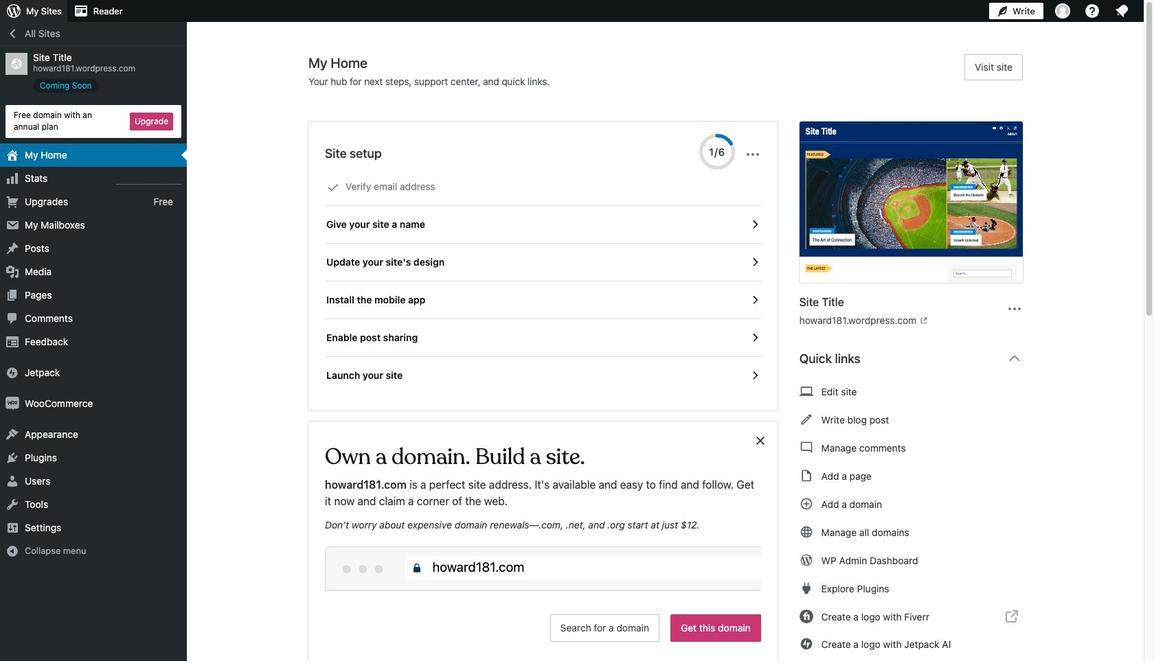 Task type: describe. For each thing, give the bounding box(es) containing it.
2 task enabled image from the top
[[749, 370, 761, 382]]

dismiss settings image
[[745, 146, 761, 163]]

launchpad checklist element
[[325, 168, 761, 394]]

2 img image from the top
[[5, 397, 19, 411]]

mode_comment image
[[800, 440, 813, 456]]

2 task enabled image from the top
[[749, 256, 761, 269]]

edit image
[[800, 412, 813, 428]]

1 task enabled image from the top
[[749, 294, 761, 306]]

more options for site site title image
[[1007, 301, 1023, 317]]

laptop image
[[800, 383, 813, 400]]



Task type: locate. For each thing, give the bounding box(es) containing it.
0 vertical spatial img image
[[5, 366, 19, 380]]

img image
[[5, 366, 19, 380], [5, 397, 19, 411]]

help image
[[1084, 3, 1101, 19]]

insert_drive_file image
[[800, 468, 813, 484]]

task enabled image
[[749, 294, 761, 306], [749, 370, 761, 382]]

dismiss domain name promotion image
[[754, 433, 767, 449]]

progress bar
[[699, 134, 735, 170]]

2 vertical spatial task enabled image
[[749, 332, 761, 344]]

1 vertical spatial img image
[[5, 397, 19, 411]]

1 vertical spatial task enabled image
[[749, 370, 761, 382]]

0 vertical spatial task enabled image
[[749, 219, 761, 231]]

my profile image
[[1055, 3, 1071, 19]]

main content
[[309, 54, 1034, 662]]

1 task enabled image from the top
[[749, 219, 761, 231]]

manage your notifications image
[[1114, 3, 1130, 19]]

0 vertical spatial task enabled image
[[749, 294, 761, 306]]

highest hourly views 0 image
[[116, 176, 181, 185]]

1 vertical spatial task enabled image
[[749, 256, 761, 269]]

1 img image from the top
[[5, 366, 19, 380]]

3 task enabled image from the top
[[749, 332, 761, 344]]

task enabled image
[[749, 219, 761, 231], [749, 256, 761, 269], [749, 332, 761, 344]]



